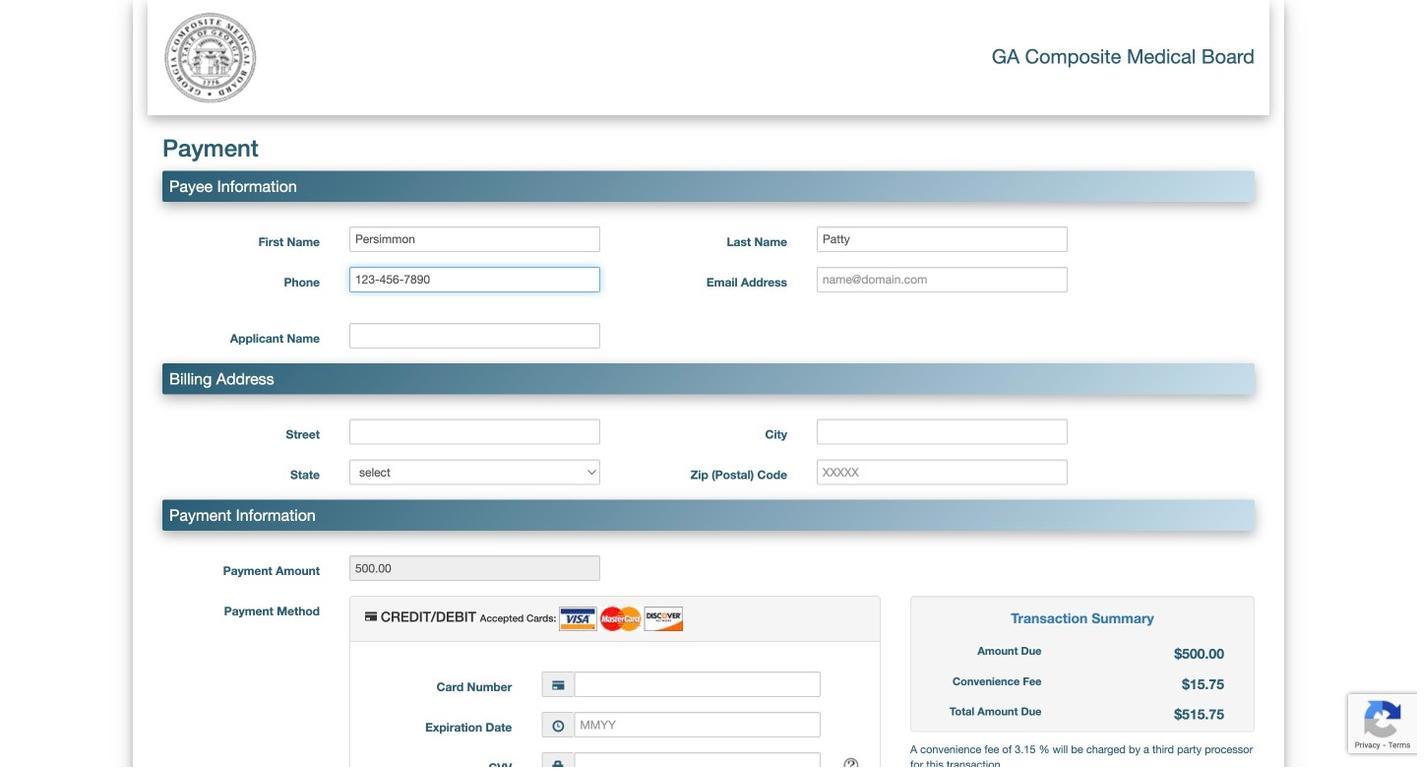 Task type: describe. For each thing, give the bounding box(es) containing it.
lock image
[[553, 760, 565, 767]]

XXX-XXX-XXXX text field
[[350, 267, 601, 292]]

time image
[[553, 719, 565, 731]]

0 horizontal spatial credit card image
[[365, 610, 377, 622]]

MMYY telephone field
[[574, 712, 821, 738]]



Task type: vqa. For each thing, say whether or not it's contained in the screenshot.
"credit card" Icon to the top
no



Task type: locate. For each thing, give the bounding box(es) containing it.
None telephone field
[[574, 752, 821, 767]]

name@domain.com text field
[[817, 267, 1068, 292]]

None text field
[[350, 226, 601, 252], [350, 419, 601, 445], [817, 419, 1068, 445], [350, 226, 601, 252], [350, 419, 601, 445], [817, 419, 1068, 445]]

credit card image
[[365, 610, 377, 622], [553, 679, 565, 691]]

1 horizontal spatial credit card image
[[553, 679, 565, 691]]

None telephone field
[[574, 672, 821, 697]]

0 vertical spatial credit card image
[[365, 610, 377, 622]]

1 vertical spatial credit card image
[[553, 679, 565, 691]]

None text field
[[817, 226, 1068, 252], [350, 323, 601, 349], [350, 556, 601, 581], [817, 226, 1068, 252], [350, 323, 601, 349], [350, 556, 601, 581]]

XXXXX text field
[[817, 459, 1068, 485]]



